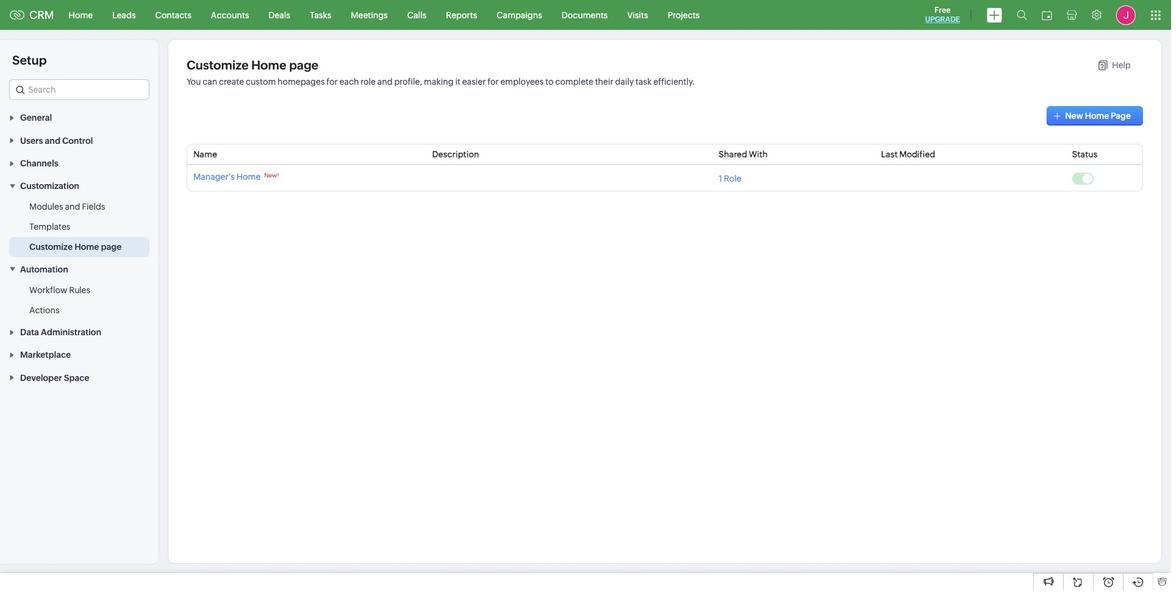 Task type: locate. For each thing, give the bounding box(es) containing it.
status
[[1072, 149, 1098, 159]]

0 vertical spatial customize
[[187, 58, 249, 72]]

control
[[62, 136, 93, 146]]

contacts link
[[146, 0, 201, 30]]

customize home page up automation dropdown button
[[29, 242, 122, 252]]

tasks link
[[300, 0, 341, 30]]

workflow
[[29, 285, 67, 295]]

leads link
[[103, 0, 146, 30]]

1 horizontal spatial and
[[65, 202, 80, 212]]

page
[[289, 58, 319, 72], [101, 242, 122, 252]]

and right role
[[377, 77, 393, 87]]

1 for from the left
[[327, 77, 338, 87]]

last
[[881, 149, 898, 159]]

you
[[187, 77, 201, 87]]

new home page
[[1065, 111, 1131, 121]]

1 vertical spatial customize home page
[[29, 242, 122, 252]]

and for modules and fields
[[65, 202, 80, 212]]

customize up can at the left top of page
[[187, 58, 249, 72]]

channels button
[[0, 152, 159, 174]]

page up homepages
[[289, 58, 319, 72]]

new home page button
[[1047, 106, 1143, 126]]

and right users
[[45, 136, 60, 146]]

2 horizontal spatial and
[[377, 77, 393, 87]]

home right new
[[1085, 111, 1109, 121]]

visits link
[[618, 0, 658, 30]]

0 horizontal spatial customize
[[29, 242, 73, 252]]

1 vertical spatial and
[[45, 136, 60, 146]]

calls
[[407, 10, 427, 20]]

and left fields
[[65, 202, 80, 212]]

0 horizontal spatial page
[[101, 242, 122, 252]]

None field
[[9, 79, 149, 100]]

fields
[[82, 202, 105, 212]]

home up custom
[[251, 58, 286, 72]]

free upgrade
[[925, 5, 960, 24]]

space
[[64, 373, 89, 383]]

and
[[377, 77, 393, 87], [45, 136, 60, 146], [65, 202, 80, 212]]

channels
[[20, 159, 58, 168]]

automation button
[[0, 258, 159, 280]]

description
[[432, 149, 479, 159]]

home up automation dropdown button
[[75, 242, 99, 252]]

1 vertical spatial customize
[[29, 242, 73, 252]]

calendar image
[[1042, 10, 1052, 20]]

home
[[69, 10, 93, 20], [251, 58, 286, 72], [1085, 111, 1109, 121], [237, 172, 261, 182], [75, 242, 99, 252]]

for
[[327, 77, 338, 87], [488, 77, 499, 87]]

0 vertical spatial page
[[289, 58, 319, 72]]

for left each
[[327, 77, 338, 87]]

customize down templates link
[[29, 242, 73, 252]]

2 for from the left
[[488, 77, 499, 87]]

custom
[[246, 77, 276, 87]]

create menu image
[[987, 8, 1002, 22]]

accounts link
[[201, 0, 259, 30]]

documents link
[[552, 0, 618, 30]]

workflow rules
[[29, 285, 90, 295]]

and inside customization region
[[65, 202, 80, 212]]

employees
[[501, 77, 544, 87]]

customize
[[187, 58, 249, 72], [29, 242, 73, 252]]

each
[[340, 77, 359, 87]]

for right "easier"
[[488, 77, 499, 87]]

row
[[187, 145, 1143, 165]]

leads
[[112, 10, 136, 20]]

reports link
[[436, 0, 487, 30]]

page up automation dropdown button
[[101, 242, 122, 252]]

modified
[[900, 149, 935, 159]]

1 horizontal spatial customize
[[187, 58, 249, 72]]

customize home page up custom
[[187, 58, 319, 72]]

0 horizontal spatial for
[[327, 77, 338, 87]]

upgrade
[[925, 15, 960, 24]]

0 vertical spatial and
[[377, 77, 393, 87]]

home link
[[59, 0, 103, 30]]

customize home page
[[187, 58, 319, 72], [29, 242, 122, 252]]

data administration button
[[0, 321, 159, 344]]

0 vertical spatial customize home page
[[187, 58, 319, 72]]

and inside "dropdown button"
[[45, 136, 60, 146]]

tasks
[[310, 10, 331, 20]]

1 horizontal spatial page
[[289, 58, 319, 72]]

easier
[[462, 77, 486, 87]]

with
[[749, 149, 768, 159]]

deals link
[[259, 0, 300, 30]]

manager's home link
[[193, 172, 261, 182]]

name
[[193, 149, 217, 159]]

crm link
[[10, 9, 54, 21]]

1 horizontal spatial customize home page
[[187, 58, 319, 72]]

users and control
[[20, 136, 93, 146]]

efficiently.
[[654, 77, 695, 87]]

customize home page link
[[29, 241, 122, 253]]

page
[[1111, 111, 1131, 121]]

home left "new!"
[[237, 172, 261, 182]]

2 vertical spatial and
[[65, 202, 80, 212]]

workflow rules link
[[29, 284, 90, 296]]

1 vertical spatial page
[[101, 242, 122, 252]]

data
[[20, 328, 39, 337]]

1 horizontal spatial for
[[488, 77, 499, 87]]

modules and fields link
[[29, 201, 105, 213]]

1
[[719, 174, 722, 183]]

manager's home new!
[[193, 172, 279, 182]]

visits
[[627, 10, 648, 20]]

0 horizontal spatial customize home page
[[29, 242, 122, 252]]

0 horizontal spatial and
[[45, 136, 60, 146]]

developer space button
[[0, 366, 159, 389]]



Task type: vqa. For each thing, say whether or not it's contained in the screenshot.
Users
yes



Task type: describe. For each thing, give the bounding box(es) containing it.
help
[[1112, 60, 1131, 70]]

search element
[[1010, 0, 1035, 30]]

new!
[[264, 172, 279, 179]]

create menu element
[[980, 0, 1010, 30]]

free
[[935, 5, 951, 15]]

general
[[20, 113, 52, 123]]

page inside customization region
[[101, 242, 122, 252]]

documents
[[562, 10, 608, 20]]

actions
[[29, 305, 60, 315]]

home right the 'crm'
[[69, 10, 93, 20]]

campaigns link
[[487, 0, 552, 30]]

crm
[[29, 9, 54, 21]]

home inside customization region
[[75, 242, 99, 252]]

home inside button
[[1085, 111, 1109, 121]]

users and control button
[[0, 129, 159, 152]]

and for users and control
[[45, 136, 60, 146]]

customize inside customization region
[[29, 242, 73, 252]]

reports
[[446, 10, 477, 20]]

developer space
[[20, 373, 89, 383]]

new
[[1065, 111, 1083, 121]]

customization region
[[0, 197, 159, 258]]

making
[[424, 77, 454, 87]]

daily
[[615, 77, 634, 87]]

role
[[724, 174, 742, 183]]

help link
[[1099, 60, 1131, 70]]

templates link
[[29, 221, 70, 233]]

administration
[[41, 328, 101, 337]]

projects link
[[658, 0, 710, 30]]

profile,
[[394, 77, 422, 87]]

rules
[[69, 285, 90, 295]]

1 role
[[719, 174, 742, 183]]

profile image
[[1116, 5, 1136, 25]]

to
[[545, 77, 554, 87]]

you can create custom homepages for each role and profile, making it easier for employees to complete their daily task efficiently.
[[187, 77, 695, 87]]

general button
[[0, 106, 159, 129]]

accounts
[[211, 10, 249, 20]]

developer
[[20, 373, 62, 383]]

meetings link
[[341, 0, 398, 30]]

their
[[595, 77, 614, 87]]

templates
[[29, 222, 70, 232]]

manager's
[[193, 172, 235, 182]]

meetings
[[351, 10, 388, 20]]

role
[[361, 77, 376, 87]]

customize home page inside customization region
[[29, 242, 122, 252]]

modules and fields
[[29, 202, 105, 212]]

task
[[636, 77, 652, 87]]

shared
[[719, 149, 747, 159]]

can
[[203, 77, 217, 87]]

automation region
[[0, 280, 159, 321]]

contacts
[[155, 10, 191, 20]]

shared with
[[719, 149, 768, 159]]

customization
[[20, 181, 79, 191]]

marketplace button
[[0, 344, 159, 366]]

row containing name
[[187, 145, 1143, 165]]

Search text field
[[10, 80, 149, 99]]

modules
[[29, 202, 63, 212]]

search image
[[1017, 10, 1027, 20]]

automation
[[20, 265, 68, 274]]

campaigns
[[497, 10, 542, 20]]

last modified
[[881, 149, 935, 159]]

users
[[20, 136, 43, 146]]

calls link
[[398, 0, 436, 30]]

deals
[[269, 10, 290, 20]]

create
[[219, 77, 244, 87]]

it
[[455, 77, 461, 87]]

setup
[[12, 53, 47, 67]]

marketplace
[[20, 350, 71, 360]]

homepages
[[278, 77, 325, 87]]

profile element
[[1109, 0, 1143, 30]]

complete
[[555, 77, 593, 87]]

data administration
[[20, 328, 101, 337]]

actions link
[[29, 304, 60, 316]]



